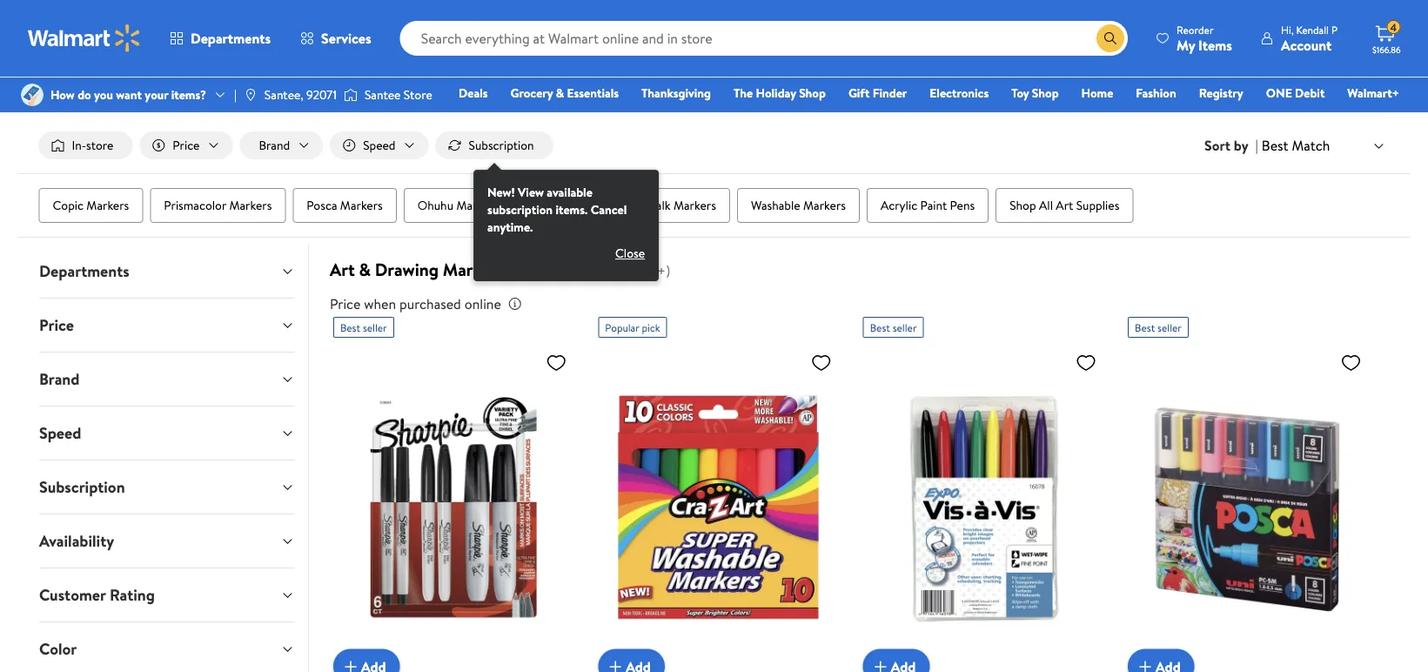 Task type: vqa. For each thing, say whether or not it's contained in the screenshot.
Essentials at the left top of page
yes



Task type: locate. For each thing, give the bounding box(es) containing it.
you
[[94, 86, 113, 103]]

0 horizontal spatial  image
[[21, 84, 44, 106]]

speed inside tab
[[39, 422, 81, 444]]

speed
[[363, 137, 396, 154], [39, 422, 81, 444]]

departments down copic markers link
[[39, 260, 129, 282]]

my
[[1177, 35, 1195, 54]]

washable
[[751, 197, 801, 214]]

copic markers link
[[39, 188, 143, 223]]

purchased
[[400, 294, 461, 313]]

price tab
[[25, 299, 308, 352]]

1 vertical spatial drawing
[[375, 257, 439, 282]]

 image for how do you want your items?
[[21, 84, 44, 106]]

want
[[116, 86, 142, 103]]

1 horizontal spatial brand
[[259, 137, 290, 154]]

deals link
[[451, 84, 496, 102]]

gift finder link
[[841, 84, 915, 102]]

1 horizontal spatial subscription
[[469, 137, 534, 154]]

departments button up price tab
[[25, 245, 308, 298]]

price
[[173, 137, 200, 154], [330, 294, 361, 313], [39, 314, 73, 336]]

legal information image
[[508, 297, 522, 311]]

1 best seller from the left
[[340, 320, 387, 335]]

1 horizontal spatial add to cart image
[[605, 656, 626, 672]]

1 vertical spatial supplies
[[1077, 197, 1120, 214]]

price button up brand tab
[[25, 299, 308, 352]]

2 horizontal spatial price
[[330, 294, 361, 313]]

acrylic paint pens link
[[867, 188, 989, 223]]

deals
[[459, 84, 488, 101]]

1 horizontal spatial  image
[[244, 88, 258, 102]]

2 best seller from the left
[[870, 320, 917, 335]]

art right sewing
[[167, 37, 184, 54]]

customer rating tab
[[25, 569, 308, 622]]

brand button down price tab
[[25, 353, 308, 406]]

drawing up santee, 92071
[[280, 37, 324, 54]]

supplies right all in the top right of the page
[[1077, 197, 1120, 214]]

 image
[[21, 84, 44, 106], [244, 88, 258, 102]]

0 horizontal spatial speed button
[[25, 407, 308, 460]]

$166.86
[[1373, 44, 1401, 55]]

price inside price tab
[[39, 314, 73, 336]]

chalk
[[641, 197, 671, 214]]

reorder my items
[[1177, 22, 1233, 54]]

0 horizontal spatial |
[[234, 86, 237, 103]]

supplies left (1000+)
[[556, 257, 620, 282]]

add to cart image for sharpie permanent markers, multi-tip pack, fine/ultra fine/chisel tip, black, 6 count image
[[340, 656, 361, 672]]

3 add to cart image from the left
[[1135, 656, 1156, 672]]

washable markers link
[[737, 188, 860, 223]]

price button down items?
[[140, 131, 233, 159]]

1 add to cart image from the left
[[340, 656, 361, 672]]

speed button down santee
[[330, 131, 429, 159]]

one debit
[[1266, 84, 1325, 101]]

cra-z-art classic multicolor broad line washable markers, 10 count, back to school supplies image
[[598, 345, 839, 670]]

0 horizontal spatial best seller
[[340, 320, 387, 335]]

1 horizontal spatial speed button
[[330, 131, 429, 159]]

markers inside posca markers link
[[340, 197, 383, 214]]

markers for posca markers
[[340, 197, 383, 214]]

add to cart image
[[340, 656, 361, 672], [605, 656, 626, 672], [1135, 656, 1156, 672]]

1 vertical spatial subscription
[[39, 476, 125, 498]]

sort by |
[[1205, 136, 1259, 155]]

2 vertical spatial price
[[39, 314, 73, 336]]

brand button
[[240, 131, 323, 159], [25, 353, 308, 406]]

1 horizontal spatial seller
[[893, 320, 917, 335]]

gift
[[849, 84, 870, 101]]

 image left how
[[21, 84, 44, 106]]

1 seller from the left
[[363, 320, 387, 335]]

1 horizontal spatial drawing
[[375, 257, 439, 282]]

0 vertical spatial |
[[234, 86, 237, 103]]

0 vertical spatial speed button
[[330, 131, 429, 159]]

seller
[[363, 320, 387, 335], [893, 320, 917, 335], [1158, 320, 1182, 335]]

2 horizontal spatial best seller
[[1135, 320, 1182, 335]]

add to favorites list, uni posca paint markers, medium point marker paint pen tips, pc-5m, assorted ink, 8 count image
[[1341, 352, 1362, 374]]

how
[[50, 86, 75, 103]]

electronics link
[[922, 84, 997, 102]]

speed inside sort and filter section element
[[363, 137, 396, 154]]

markers inside washable markers link
[[804, 197, 846, 214]]

holiday
[[756, 84, 796, 101]]

store
[[86, 137, 113, 154]]

posca markers
[[307, 197, 383, 214]]

online
[[465, 294, 501, 313]]

2 horizontal spatial add to cart image
[[1135, 656, 1156, 672]]

speed button up subscription dropdown button
[[25, 407, 308, 460]]

search icon image
[[1104, 31, 1118, 45]]

brand button down santee,
[[240, 131, 323, 159]]

brand for the bottommost brand dropdown button
[[39, 368, 79, 390]]

1 horizontal spatial best seller
[[870, 320, 917, 335]]

seller for uni posca paint markers, medium point marker paint pen tips, pc-5m, assorted ink, 8 count 'image'
[[1158, 320, 1182, 335]]

2 horizontal spatial supplies
[[1077, 197, 1120, 214]]

markers for prismacolor markers
[[229, 197, 272, 214]]

supplies
[[187, 37, 231, 54], [1077, 197, 1120, 214], [556, 257, 620, 282]]

p
[[1332, 22, 1338, 37]]

arts crafts & sewing
[[39, 37, 148, 54]]

1 vertical spatial speed button
[[25, 407, 308, 460]]

supplies left /
[[187, 37, 231, 54]]

(1000+)
[[623, 261, 671, 280]]

1 horizontal spatial price
[[173, 137, 200, 154]]

0 vertical spatial drawing
[[280, 37, 324, 54]]

art & drawing markers link
[[249, 37, 370, 54]]

1 horizontal spatial speed
[[363, 137, 396, 154]]

best
[[1262, 136, 1289, 155], [340, 320, 360, 335], [870, 320, 890, 335], [1135, 320, 1155, 335]]

1 horizontal spatial |
[[1256, 136, 1259, 155]]

subscription up availability
[[39, 476, 125, 498]]

0 vertical spatial subscription
[[469, 137, 534, 154]]

art right in
[[527, 257, 552, 282]]

0 vertical spatial brand
[[259, 137, 290, 154]]

2 vertical spatial supplies
[[556, 257, 620, 282]]

art supplies link
[[167, 37, 231, 54]]

popular pick
[[605, 320, 660, 335]]

2 horizontal spatial seller
[[1158, 320, 1182, 335]]

markers inside chalk markers 'link'
[[674, 197, 716, 214]]

1 vertical spatial speed
[[39, 422, 81, 444]]

in-store button
[[39, 131, 133, 159]]

0 horizontal spatial add to cart image
[[340, 656, 361, 672]]

subscription
[[488, 201, 553, 218]]

| right items?
[[234, 86, 237, 103]]

departments up items?
[[191, 29, 271, 48]]

one
[[1266, 84, 1293, 101]]

markers inside copic markers link
[[86, 197, 129, 214]]

 image
[[344, 86, 358, 104]]

0 vertical spatial price
[[173, 137, 200, 154]]

best for sharpie permanent markers, multi-tip pack, fine/ultra fine/chisel tip, black, 6 count image
[[340, 320, 360, 335]]

1 vertical spatial departments
[[39, 260, 129, 282]]

 image left santee,
[[244, 88, 258, 102]]

0 horizontal spatial paint
[[534, 197, 561, 214]]

thanksgiving link
[[634, 84, 719, 102]]

washable markers
[[751, 197, 846, 214]]

chalk markers
[[641, 197, 716, 214]]

1 horizontal spatial paint
[[921, 197, 947, 214]]

art right all in the top right of the page
[[1056, 197, 1074, 214]]

0 horizontal spatial price
[[39, 314, 73, 336]]

0 horizontal spatial seller
[[363, 320, 387, 335]]

hi,
[[1281, 22, 1294, 37]]

best seller
[[340, 320, 387, 335], [870, 320, 917, 335], [1135, 320, 1182, 335]]

rating
[[109, 584, 154, 606]]

santee,
[[265, 86, 304, 103]]

0 vertical spatial brand button
[[240, 131, 323, 159]]

items.
[[556, 201, 588, 218]]

best seller for sharpie permanent markers, multi-tip pack, fine/ultra fine/chisel tip, black, 6 count image
[[340, 320, 387, 335]]

0 horizontal spatial departments
[[39, 260, 129, 282]]

electronics
[[930, 84, 989, 101]]

0 horizontal spatial supplies
[[187, 37, 231, 54]]

0 horizontal spatial brand
[[39, 368, 79, 390]]

1 horizontal spatial departments
[[191, 29, 271, 48]]

markers inside ohuhu markers link
[[457, 197, 499, 214]]

0 horizontal spatial drawing
[[280, 37, 324, 54]]

0 vertical spatial speed
[[363, 137, 396, 154]]

markers inside prismacolor markers link
[[229, 197, 272, 214]]

speed button
[[330, 131, 429, 159], [25, 407, 308, 460]]

brand inside tab
[[39, 368, 79, 390]]

prismacolor markers
[[164, 197, 272, 214]]

expo vis-a-vis wet erase marker set, fine tip, assorted colors, 8 count image
[[863, 345, 1104, 670]]

drawing up the price when purchased online
[[375, 257, 439, 282]]

departments
[[191, 29, 271, 48], [39, 260, 129, 282]]

fashion link
[[1129, 84, 1185, 102]]

0 horizontal spatial subscription
[[39, 476, 125, 498]]

0 vertical spatial price button
[[140, 131, 233, 159]]

markers inside the paint markers link
[[564, 197, 606, 214]]

1 vertical spatial price
[[330, 294, 361, 313]]

grocery & essentials
[[511, 84, 619, 101]]

subscription up new! in the top left of the page
[[469, 137, 534, 154]]

brand
[[259, 137, 290, 154], [39, 368, 79, 390]]

& right grocery
[[556, 84, 564, 101]]

3 best seller from the left
[[1135, 320, 1182, 335]]

account
[[1281, 35, 1332, 54]]

0 vertical spatial departments button
[[155, 17, 286, 59]]

in-store
[[72, 137, 113, 154]]

markers for paint markers
[[564, 197, 606, 214]]

Walmart Site-Wide search field
[[400, 21, 1128, 56]]

&
[[100, 37, 108, 54], [269, 37, 278, 54], [556, 84, 564, 101], [359, 257, 371, 282]]

toy shop
[[1012, 84, 1059, 101]]

| inside sort and filter section element
[[1256, 136, 1259, 155]]

1 vertical spatial brand
[[39, 368, 79, 390]]

seller for expo vis-a-vis wet erase marker set, fine tip, assorted colors, 8 count image
[[893, 320, 917, 335]]

price button
[[140, 131, 233, 159], [25, 299, 308, 352]]

2 seller from the left
[[893, 320, 917, 335]]

subscription button
[[25, 461, 308, 514]]

copic
[[53, 197, 84, 214]]

arts crafts & sewing link
[[39, 37, 148, 54]]

santee
[[365, 86, 401, 103]]

anytime.
[[488, 219, 533, 236]]

1 vertical spatial |
[[1256, 136, 1259, 155]]

thanksgiving
[[642, 84, 711, 101]]

2 add to cart image from the left
[[605, 656, 626, 672]]

services
[[321, 29, 371, 48]]

hi, kendall p account
[[1281, 22, 1338, 54]]

departments button up items?
[[155, 17, 286, 59]]

availability tab
[[25, 515, 308, 568]]

3 seller from the left
[[1158, 320, 1182, 335]]

brand inside sort and filter section element
[[259, 137, 290, 154]]

brand for brand dropdown button inside sort and filter section element
[[259, 137, 290, 154]]

ohuhu markers link
[[404, 188, 513, 223]]

0 horizontal spatial speed
[[39, 422, 81, 444]]

shop right holiday
[[799, 84, 826, 101]]

| right by
[[1256, 136, 1259, 155]]



Task type: describe. For each thing, give the bounding box(es) containing it.
& right crafts
[[100, 37, 108, 54]]

add to favorites list, cra-z-art classic multicolor broad line washable markers, 10 count, back to school supplies image
[[811, 352, 832, 374]]

posca
[[307, 197, 337, 214]]

1 paint from the left
[[534, 197, 561, 214]]

prismacolor markers link
[[150, 188, 286, 223]]

shop all art supplies link
[[996, 188, 1134, 223]]

1 vertical spatial departments button
[[25, 245, 308, 298]]

brand tab
[[25, 353, 308, 406]]

markers for copic markers
[[86, 197, 129, 214]]

color
[[39, 638, 76, 660]]

prismacolor
[[164, 197, 226, 214]]

paint markers
[[534, 197, 606, 214]]

crafts
[[64, 37, 97, 54]]

sponsored
[[1325, 81, 1372, 95]]

best match button
[[1259, 134, 1390, 157]]

fashion
[[1136, 84, 1177, 101]]

all
[[1039, 197, 1053, 214]]

markers for chalk markers
[[674, 197, 716, 214]]

brand button inside sort and filter section element
[[240, 131, 323, 159]]

popular
[[605, 320, 640, 335]]

departments tab
[[25, 245, 308, 298]]

add to favorites list, sharpie permanent markers, multi-tip pack, fine/ultra fine/chisel tip, black, 6 count image
[[546, 352, 567, 374]]

home
[[1082, 84, 1114, 101]]

1 vertical spatial brand button
[[25, 353, 308, 406]]

best match
[[1262, 136, 1331, 155]]

1 vertical spatial price button
[[25, 299, 308, 352]]

grocery
[[511, 84, 553, 101]]

one debit link
[[1259, 84, 1333, 102]]

add to cart image for cra-z-art classic multicolor broad line washable markers, 10 count, back to school supplies image
[[605, 656, 626, 672]]

when
[[364, 294, 396, 313]]

best seller for expo vis-a-vis wet erase marker set, fine tip, assorted colors, 8 count image
[[870, 320, 917, 335]]

gift finder
[[849, 84, 907, 101]]

match
[[1292, 136, 1331, 155]]

0 vertical spatial supplies
[[187, 37, 231, 54]]

best inside popup button
[[1262, 136, 1289, 155]]

walmart+
[[1348, 84, 1400, 101]]

subscription inside subscription dropdown button
[[39, 476, 125, 498]]

4
[[1391, 20, 1397, 35]]

1 horizontal spatial supplies
[[556, 257, 620, 282]]

new! view available subscription items. cancel anytime.
[[488, 184, 627, 236]]

registry
[[1199, 84, 1244, 101]]

view
[[518, 184, 544, 201]]

the holiday shop
[[734, 84, 826, 101]]

the
[[734, 84, 753, 101]]

ohuhu
[[418, 197, 454, 214]]

services button
[[286, 17, 386, 59]]

ohuhu markers
[[418, 197, 499, 214]]

how do you want your items?
[[50, 86, 206, 103]]

paint markers link
[[520, 188, 620, 223]]

close button
[[602, 239, 659, 267]]

shop all art supplies
[[1010, 197, 1120, 214]]

shop left all in the top right of the page
[[1010, 197, 1036, 214]]

arts
[[39, 37, 61, 54]]

uni posca paint markers, medium point marker paint pen tips, pc-5m, assorted ink, 8 count image
[[1128, 345, 1369, 670]]

seller for sharpie permanent markers, multi-tip pack, fine/ultra fine/chisel tip, black, 6 count image
[[363, 320, 387, 335]]

departments inside tab
[[39, 260, 129, 282]]

kendall
[[1297, 22, 1329, 37]]

& up the when
[[359, 257, 371, 282]]

art down posca markers link
[[330, 257, 355, 282]]

customer rating button
[[25, 569, 308, 622]]

92071
[[307, 86, 337, 103]]

add to cart image for uni posca paint markers, medium point marker paint pen tips, pc-5m, assorted ink, 8 count 'image'
[[1135, 656, 1156, 672]]

art & drawing markers in art supplies (1000+)
[[330, 257, 671, 282]]

by
[[1234, 136, 1249, 155]]

price when purchased online
[[330, 294, 501, 313]]

best for expo vis-a-vis wet erase marker set, fine tip, assorted colors, 8 count image
[[870, 320, 890, 335]]

art supplies / art & drawing markers
[[167, 37, 370, 54]]

do
[[78, 86, 91, 103]]

toy shop link
[[1004, 84, 1067, 102]]

santee store
[[365, 86, 432, 103]]

customer rating
[[39, 584, 154, 606]]

color button
[[25, 623, 308, 672]]

sort and filter section element
[[18, 118, 1411, 281]]

new!
[[488, 184, 515, 201]]

 image for santee, 92071
[[244, 88, 258, 102]]

debit
[[1295, 84, 1325, 101]]

subscription inside subscription button
[[469, 137, 534, 154]]

reorder
[[1177, 22, 1214, 37]]

home link
[[1074, 84, 1122, 102]]

/
[[237, 37, 242, 54]]

posca markers link
[[293, 188, 397, 223]]

the holiday shop link
[[726, 84, 834, 102]]

& right /
[[269, 37, 278, 54]]

best for uni posca paint markers, medium point marker paint pen tips, pc-5m, assorted ink, 8 count 'image'
[[1135, 320, 1155, 335]]

sharpie permanent markers, multi-tip pack, fine/ultra fine/chisel tip, black, 6 count image
[[333, 345, 574, 670]]

add to cart image
[[870, 656, 891, 672]]

markers for washable markers
[[804, 197, 846, 214]]

markers for ohuhu markers
[[457, 197, 499, 214]]

store
[[404, 86, 432, 103]]

essentials
[[567, 84, 619, 101]]

color tab
[[25, 623, 308, 672]]

sort
[[1205, 136, 1231, 155]]

subscription tab
[[25, 461, 308, 514]]

santee, 92071
[[265, 86, 337, 103]]

best seller for uni posca paint markers, medium point marker paint pen tips, pc-5m, assorted ink, 8 count 'image'
[[1135, 320, 1182, 335]]

pens
[[950, 197, 975, 214]]

copic markers
[[53, 197, 129, 214]]

subscription button
[[436, 131, 553, 159]]

items
[[1199, 35, 1233, 54]]

add to favorites list, expo vis-a-vis wet erase marker set, fine tip, assorted colors, 8 count image
[[1076, 352, 1097, 374]]

0 vertical spatial departments
[[191, 29, 271, 48]]

available
[[547, 184, 593, 201]]

items?
[[171, 86, 206, 103]]

walmart+ link
[[1340, 84, 1408, 102]]

art right /
[[249, 37, 266, 54]]

toy
[[1012, 84, 1029, 101]]

Search search field
[[400, 21, 1128, 56]]

walmart image
[[28, 24, 141, 52]]

in-
[[72, 137, 86, 154]]

availability button
[[25, 515, 308, 568]]

ad disclaimer and feedback for skylinedisplayad image
[[1376, 81, 1390, 95]]

customer
[[39, 584, 105, 606]]

speed tab
[[25, 407, 308, 460]]

price inside sort and filter section element
[[173, 137, 200, 154]]

2 paint from the left
[[921, 197, 947, 214]]

shop right toy
[[1032, 84, 1059, 101]]

grocery & essentials link
[[503, 84, 627, 102]]



